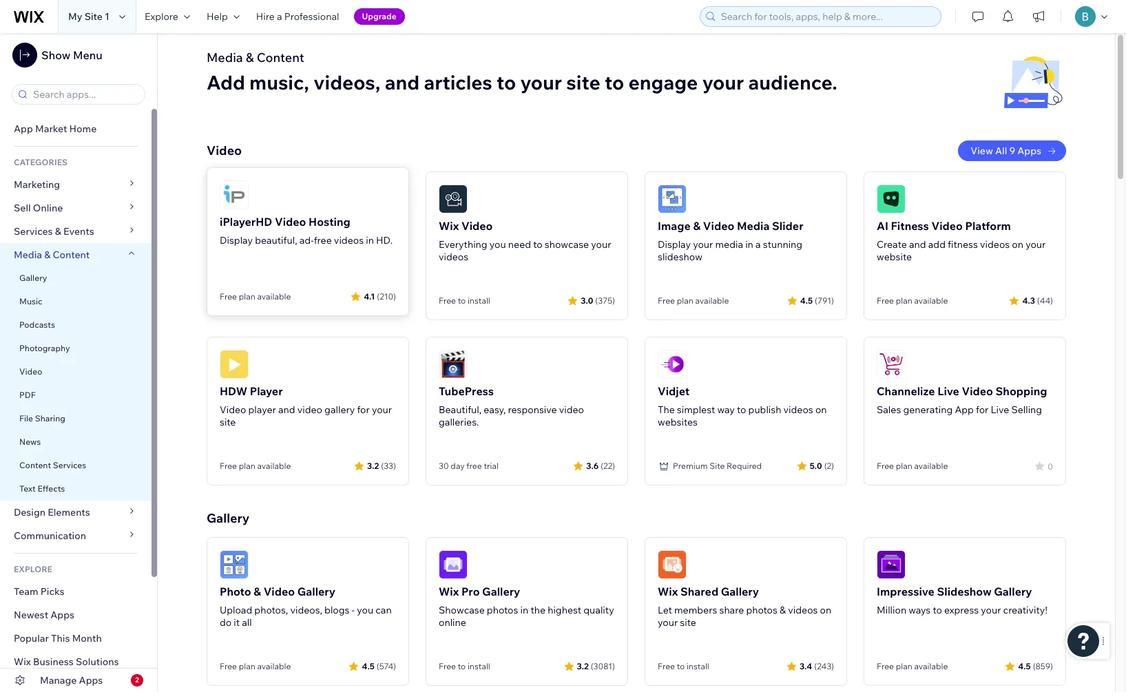 Task type: describe. For each thing, give the bounding box(es) containing it.
(859)
[[1034, 661, 1054, 672]]

gallery inside photo & video gallery upload photos, videos, blogs - you can do it all
[[298, 585, 336, 599]]

fitness
[[892, 219, 930, 233]]

free plan available down beautiful,
[[220, 292, 291, 302]]

beautiful,
[[439, 404, 482, 416]]

easy,
[[484, 404, 506, 416]]

0 vertical spatial apps
[[1018, 145, 1042, 157]]

3.6
[[587, 461, 599, 471]]

available for image & video media slider
[[696, 296, 729, 306]]

free to install for shared
[[658, 662, 710, 672]]

communication link
[[0, 525, 152, 548]]

month
[[72, 633, 102, 645]]

3.4
[[800, 661, 813, 672]]

channelize
[[877, 385, 936, 398]]

free for image & video media slider
[[658, 296, 675, 306]]

free plan available for photo & video gallery
[[220, 662, 291, 672]]

plan for impressive slideshow gallery
[[896, 662, 913, 672]]

your inside impressive slideshow gallery million ways to express your creativity!
[[982, 604, 1002, 617]]

wix video everything you need to showcase your videos
[[439, 219, 612, 263]]

help
[[207, 10, 228, 23]]

player
[[250, 385, 283, 398]]

image
[[658, 219, 691, 233]]

your inside wix shared gallery let members share photos & videos on your site
[[658, 617, 678, 629]]

apps for manage apps
[[79, 675, 103, 687]]

publish
[[749, 404, 782, 416]]

podcasts
[[19, 320, 55, 330]]

and inside hdw player video player and video gallery for your site
[[278, 404, 295, 416]]

hdw player logo image
[[220, 350, 249, 379]]

4.5 (791)
[[801, 295, 835, 306]]

5.0 (2)
[[810, 461, 835, 471]]

market
[[35, 123, 67, 135]]

videos inside iplayerhd video hosting display beautiful, ad-free videos in hd.
[[334, 234, 364, 247]]

video inside hdw player video player and video gallery for your site
[[220, 404, 246, 416]]

audience.
[[749, 70, 838, 94]]

view all 9 apps link
[[959, 141, 1067, 161]]

do
[[220, 617, 232, 629]]

your inside wix video everything you need to showcase your videos
[[592, 238, 612, 251]]

free for wix pro gallery
[[439, 662, 456, 672]]

to right articles
[[497, 70, 516, 94]]

slideshow
[[658, 251, 703, 263]]

sharing
[[35, 414, 65, 424]]

premium site required
[[673, 461, 762, 471]]

4.1
[[364, 291, 375, 302]]

and inside media & content add music, videos, and articles to your site to engage your audience.
[[385, 70, 420, 94]]

solutions
[[76, 656, 119, 669]]

news
[[19, 437, 41, 447]]

& for photo & video gallery upload photos, videos, blogs - you can do it all
[[254, 585, 261, 599]]

media & content
[[14, 249, 90, 261]]

to down everything on the top left
[[458, 296, 466, 306]]

view all 9 apps
[[971, 145, 1042, 157]]

selling
[[1012, 404, 1043, 416]]

videos, inside photo & video gallery upload photos, videos, blogs - you can do it all
[[290, 604, 323, 617]]

upgrade
[[362, 11, 397, 21]]

podcasts link
[[0, 314, 152, 337]]

tubepress logo image
[[439, 350, 468, 379]]

site for my
[[85, 10, 103, 23]]

vidjet the simplest way to publish videos on websites
[[658, 385, 827, 429]]

on for wix shared gallery
[[821, 604, 832, 617]]

3.2 for hdw player
[[367, 461, 379, 471]]

gallery link
[[0, 267, 152, 290]]

available for photo & video gallery
[[257, 662, 291, 672]]

(243)
[[815, 661, 835, 672]]

(375)
[[596, 295, 615, 306]]

effects
[[37, 484, 65, 494]]

gallery inside impressive slideshow gallery million ways to express your creativity!
[[995, 585, 1033, 599]]

(791)
[[815, 295, 835, 306]]

ways
[[909, 604, 931, 617]]

in inside 'wix pro gallery showcase photos in the highest quality online'
[[521, 604, 529, 617]]

hosting
[[309, 215, 351, 229]]

5.0
[[810, 461, 823, 471]]

popular
[[14, 633, 49, 645]]

30 day free trial
[[439, 461, 499, 471]]

install for video
[[468, 296, 491, 306]]

content services link
[[0, 454, 152, 478]]

channelize live video shopping logo image
[[877, 350, 906, 379]]

wix video logo image
[[439, 185, 468, 214]]

you inside photo & video gallery upload photos, videos, blogs - you can do it all
[[357, 604, 374, 617]]

available down beautiful,
[[257, 292, 291, 302]]

pro
[[462, 585, 480, 599]]

& for image & video media slider display your media in a stunning slideshow
[[694, 219, 701, 233]]

vidjet logo image
[[658, 350, 687, 379]]

design elements link
[[0, 501, 152, 525]]

-
[[352, 604, 355, 617]]

free for hdw player
[[220, 461, 237, 471]]

on for ai fitness video platform
[[1013, 238, 1024, 251]]

for for player
[[357, 404, 370, 416]]

iplayerhd video hosting logo image
[[220, 181, 249, 210]]

text effects
[[19, 484, 65, 494]]

hdw
[[220, 385, 248, 398]]

0 horizontal spatial live
[[938, 385, 960, 398]]

help button
[[198, 0, 248, 33]]

the
[[531, 604, 546, 617]]

let
[[658, 604, 673, 617]]

video inside image & video media slider display your media in a stunning slideshow
[[704, 219, 735, 233]]

display inside image & video media slider display your media in a stunning slideshow
[[658, 238, 691, 251]]

create
[[877, 238, 908, 251]]

show menu button
[[12, 43, 102, 68]]

free for impressive slideshow gallery
[[877, 662, 895, 672]]

(33)
[[381, 461, 396, 471]]

on inside vidjet the simplest way to publish videos on websites
[[816, 404, 827, 416]]

text effects link
[[0, 478, 152, 501]]

2
[[135, 676, 139, 685]]

can
[[376, 604, 392, 617]]

fitness
[[948, 238, 979, 251]]

design elements
[[14, 507, 90, 519]]

and inside ai fitness video platform create and add fitness videos on your website
[[910, 238, 927, 251]]

media for media & content add music, videos, and articles to your site to engage your audience.
[[207, 50, 243, 65]]

free for ai fitness video platform
[[877, 296, 895, 306]]

free for wix shared gallery
[[658, 662, 675, 672]]

videos, inside media & content add music, videos, and articles to your site to engage your audience.
[[314, 70, 381, 94]]

plan for photo & video gallery
[[239, 662, 256, 672]]

showcase
[[439, 604, 485, 617]]

popular this month
[[14, 633, 102, 645]]

4.3
[[1023, 295, 1036, 306]]

highest
[[548, 604, 582, 617]]

impressive
[[877, 585, 935, 599]]

4.5 for image & video media slider
[[801, 295, 813, 306]]

video inside iplayerhd video hosting display beautiful, ad-free videos in hd.
[[275, 215, 306, 229]]

slider
[[773, 219, 804, 233]]

plan down beautiful,
[[239, 292, 256, 302]]

elements
[[48, 507, 90, 519]]

0
[[1049, 461, 1054, 472]]

services & events
[[14, 225, 94, 238]]

videos inside vidjet the simplest way to publish videos on websites
[[784, 404, 814, 416]]

free plan available for ai fitness video platform
[[877, 296, 949, 306]]

content for media & content
[[53, 249, 90, 261]]

popular this month link
[[0, 627, 152, 651]]

services & events link
[[0, 220, 152, 243]]

free plan available for image & video media slider
[[658, 296, 729, 306]]

websites
[[658, 416, 698, 429]]

app market home link
[[0, 117, 152, 141]]

9
[[1010, 145, 1016, 157]]

newest
[[14, 609, 48, 622]]

add
[[929, 238, 946, 251]]

video inside tubepress beautiful, easy, responsive video galleries.
[[559, 404, 584, 416]]



Task type: locate. For each thing, give the bounding box(es) containing it.
videos down hosting
[[334, 234, 364, 247]]

available down player
[[257, 461, 291, 471]]

1 vertical spatial app
[[956, 404, 974, 416]]

videos for wix video
[[439, 251, 469, 263]]

media inside image & video media slider display your media in a stunning slideshow
[[737, 219, 770, 233]]

it
[[234, 617, 240, 629]]

your inside image & video media slider display your media in a stunning slideshow
[[693, 238, 714, 251]]

wix up let
[[658, 585, 678, 599]]

your inside ai fitness video platform create and add fitness videos on your website
[[1026, 238, 1046, 251]]

media up media
[[737, 219, 770, 233]]

0 vertical spatial live
[[938, 385, 960, 398]]

& for services & events
[[55, 225, 61, 238]]

1 horizontal spatial content
[[53, 249, 90, 261]]

free plan available down ways
[[877, 662, 949, 672]]

2 vertical spatial site
[[680, 617, 697, 629]]

0 horizontal spatial in
[[366, 234, 374, 247]]

show
[[41, 48, 71, 62]]

0 vertical spatial media
[[207, 50, 243, 65]]

free plan available down website
[[877, 296, 949, 306]]

videos, left blogs
[[290, 604, 323, 617]]

you inside wix video everything you need to showcase your videos
[[490, 238, 506, 251]]

share
[[720, 604, 745, 617]]

1 vertical spatial services
[[53, 460, 86, 471]]

creativity!
[[1004, 604, 1048, 617]]

in left the
[[521, 604, 529, 617]]

& down services & events
[[44, 249, 51, 261]]

install down everything on the top left
[[468, 296, 491, 306]]

ai
[[877, 219, 889, 233]]

in for hosting
[[366, 234, 374, 247]]

wix pro gallery showcase photos in the highest quality online
[[439, 585, 615, 629]]

wix business solutions link
[[0, 651, 152, 674]]

0 vertical spatial on
[[1013, 238, 1024, 251]]

wix pro gallery logo image
[[439, 551, 468, 580]]

0 vertical spatial site
[[567, 70, 601, 94]]

video down hdw
[[220, 404, 246, 416]]

a left stunning
[[756, 238, 761, 251]]

2 vertical spatial on
[[821, 604, 832, 617]]

available down "generating"
[[915, 461, 949, 471]]

0 horizontal spatial 4.5
[[362, 661, 375, 672]]

media inside sidebar element
[[14, 249, 42, 261]]

photography
[[19, 343, 70, 354]]

site for premium
[[710, 461, 725, 471]]

0 vertical spatial videos,
[[314, 70, 381, 94]]

quality
[[584, 604, 615, 617]]

photos inside wix shared gallery let members share photos & videos on your site
[[747, 604, 778, 617]]

video up media
[[704, 219, 735, 233]]

you
[[490, 238, 506, 251], [357, 604, 374, 617]]

1 horizontal spatial video
[[559, 404, 584, 416]]

videos down wix video logo
[[439, 251, 469, 263]]

0 horizontal spatial app
[[14, 123, 33, 135]]

2 vertical spatial media
[[14, 249, 42, 261]]

photo
[[220, 585, 251, 599]]

1 vertical spatial free
[[467, 461, 482, 471]]

for for live
[[977, 404, 989, 416]]

and
[[385, 70, 420, 94], [910, 238, 927, 251], [278, 404, 295, 416]]

team picks link
[[0, 580, 152, 604]]

& inside "link"
[[55, 225, 61, 238]]

video
[[298, 404, 323, 416], [559, 404, 584, 416]]

gallery up share
[[721, 585, 760, 599]]

wix inside 'wix pro gallery showcase photos in the highest quality online'
[[439, 585, 459, 599]]

2 horizontal spatial apps
[[1018, 145, 1042, 157]]

hire
[[256, 10, 275, 23]]

app inside the channelize live video shopping sales generating app for live selling
[[956, 404, 974, 416]]

video inside ai fitness video platform create and add fitness videos on your website
[[932, 219, 964, 233]]

app inside sidebar element
[[14, 123, 33, 135]]

premium
[[673, 461, 708, 471]]

content down news
[[19, 460, 51, 471]]

videos, right music,
[[314, 70, 381, 94]]

app right "generating"
[[956, 404, 974, 416]]

2 horizontal spatial content
[[257, 50, 305, 65]]

0 horizontal spatial apps
[[50, 609, 74, 622]]

to down online
[[458, 662, 466, 672]]

(2)
[[825, 461, 835, 471]]

and left articles
[[385, 70, 420, 94]]

1 for from the left
[[357, 404, 370, 416]]

ai fitness video platform logo image
[[877, 185, 906, 214]]

photos left the
[[487, 604, 519, 617]]

beautiful,
[[255, 234, 297, 247]]

on right fitness
[[1013, 238, 1024, 251]]

videos right publish on the right bottom of the page
[[784, 404, 814, 416]]

on up 5.0 (2)
[[816, 404, 827, 416]]

platform
[[966, 219, 1012, 233]]

plan down player
[[239, 461, 256, 471]]

trial
[[484, 461, 499, 471]]

1 horizontal spatial media
[[207, 50, 243, 65]]

1 horizontal spatial for
[[977, 404, 989, 416]]

sidebar element
[[0, 33, 158, 693]]

free plan available down slideshow in the right of the page
[[658, 296, 729, 306]]

display inside iplayerhd video hosting display beautiful, ad-free videos in hd.
[[220, 234, 253, 247]]

you right -
[[357, 604, 374, 617]]

to
[[497, 70, 516, 94], [605, 70, 625, 94], [534, 238, 543, 251], [458, 296, 466, 306], [737, 404, 747, 416], [934, 604, 943, 617], [458, 662, 466, 672], [677, 662, 685, 672]]

and left add
[[910, 238, 927, 251]]

1 horizontal spatial site
[[710, 461, 725, 471]]

content inside media & content add music, videos, and articles to your site to engage your audience.
[[257, 50, 305, 65]]

0 horizontal spatial free
[[314, 234, 332, 247]]

gallery up blogs
[[298, 585, 336, 599]]

3.0
[[581, 295, 594, 306]]

1 horizontal spatial free
[[467, 461, 482, 471]]

free inside iplayerhd video hosting display beautiful, ad-free videos in hd.
[[314, 234, 332, 247]]

video up 'pdf'
[[19, 367, 42, 377]]

1 horizontal spatial and
[[385, 70, 420, 94]]

to inside impressive slideshow gallery million ways to express your creativity!
[[934, 604, 943, 617]]

free plan available
[[220, 292, 291, 302], [658, 296, 729, 306], [877, 296, 949, 306], [220, 461, 291, 471], [877, 461, 949, 471], [220, 662, 291, 672], [877, 662, 949, 672]]

on
[[1013, 238, 1024, 251], [816, 404, 827, 416], [821, 604, 832, 617]]

app left market
[[14, 123, 33, 135]]

4.5 left (574)
[[362, 661, 375, 672]]

1 vertical spatial videos,
[[290, 604, 323, 617]]

free plan available for impressive slideshow gallery
[[877, 662, 949, 672]]

media up add
[[207, 50, 243, 65]]

0 horizontal spatial content
[[19, 460, 51, 471]]

free plan available down player
[[220, 461, 291, 471]]

&
[[246, 50, 254, 65], [694, 219, 701, 233], [55, 225, 61, 238], [44, 249, 51, 261], [254, 585, 261, 599], [780, 604, 787, 617]]

0 vertical spatial 3.2
[[367, 461, 379, 471]]

image & video media slider logo image
[[658, 185, 687, 214]]

all
[[996, 145, 1008, 157]]

photography link
[[0, 337, 152, 360]]

music
[[19, 296, 42, 307]]

wix left pro
[[439, 585, 459, 599]]

1 vertical spatial a
[[756, 238, 761, 251]]

0 vertical spatial you
[[490, 238, 506, 251]]

0 horizontal spatial a
[[277, 10, 282, 23]]

news link
[[0, 431, 152, 454]]

wix inside sidebar element
[[14, 656, 31, 669]]

0 vertical spatial a
[[277, 10, 282, 23]]

gallery up creativity! at right
[[995, 585, 1033, 599]]

gallery right pro
[[483, 585, 521, 599]]

gallery inside wix shared gallery let members share photos & videos on your site
[[721, 585, 760, 599]]

0 horizontal spatial site
[[220, 416, 236, 429]]

all
[[242, 617, 252, 629]]

& up music,
[[246, 50, 254, 65]]

videos for wix shared gallery
[[789, 604, 818, 617]]

wix shared gallery logo image
[[658, 551, 687, 580]]

and right player
[[278, 404, 295, 416]]

2 for from the left
[[977, 404, 989, 416]]

gallery inside sidebar element
[[19, 273, 47, 283]]

videos down platform on the top right
[[981, 238, 1011, 251]]

live
[[938, 385, 960, 398], [991, 404, 1010, 416]]

videos
[[334, 234, 364, 247], [981, 238, 1011, 251], [439, 251, 469, 263], [784, 404, 814, 416], [789, 604, 818, 617]]

media for media & content
[[14, 249, 42, 261]]

to down members
[[677, 662, 685, 672]]

& left the events on the left of page
[[55, 225, 61, 238]]

a right hire
[[277, 10, 282, 23]]

videos inside wix video everything you need to showcase your videos
[[439, 251, 469, 263]]

video left gallery
[[298, 404, 323, 416]]

a
[[277, 10, 282, 23], [756, 238, 761, 251]]

4.5 for impressive slideshow gallery
[[1019, 661, 1032, 672]]

manage apps
[[40, 675, 103, 687]]

site inside hdw player video player and video gallery for your site
[[220, 416, 236, 429]]

hire a professional link
[[248, 0, 348, 33]]

newest apps link
[[0, 604, 152, 627]]

your
[[521, 70, 562, 94], [703, 70, 745, 94], [592, 238, 612, 251], [693, 238, 714, 251], [1026, 238, 1046, 251], [372, 404, 392, 416], [982, 604, 1002, 617], [658, 617, 678, 629]]

& right share
[[780, 604, 787, 617]]

3.0 (375)
[[581, 295, 615, 306]]

videos inside wix shared gallery let members share photos & videos on your site
[[789, 604, 818, 617]]

2 horizontal spatial site
[[680, 617, 697, 629]]

impressive slideshow gallery million ways to express your creativity!
[[877, 585, 1048, 617]]

1 vertical spatial media
[[737, 219, 770, 233]]

free to install for video
[[439, 296, 491, 306]]

plan down the "all"
[[239, 662, 256, 672]]

plan for hdw player
[[239, 461, 256, 471]]

0 vertical spatial site
[[85, 10, 103, 23]]

0 vertical spatial services
[[14, 225, 53, 238]]

in for video
[[746, 238, 754, 251]]

app
[[14, 123, 33, 135], [956, 404, 974, 416]]

free plan available down "generating"
[[877, 461, 949, 471]]

install down showcase
[[468, 662, 491, 672]]

on inside wix shared gallery let members share photos & videos on your site
[[821, 604, 832, 617]]

free
[[314, 234, 332, 247], [467, 461, 482, 471]]

1 video from the left
[[298, 404, 323, 416]]

1 horizontal spatial live
[[991, 404, 1010, 416]]

gallery up music
[[19, 273, 47, 283]]

0 horizontal spatial photos
[[487, 604, 519, 617]]

1 vertical spatial you
[[357, 604, 374, 617]]

2 horizontal spatial media
[[737, 219, 770, 233]]

videos for ai fitness video platform
[[981, 238, 1011, 251]]

free for wix video
[[439, 296, 456, 306]]

site inside media & content add music, videos, and articles to your site to engage your audience.
[[567, 70, 601, 94]]

hdw player video player and video gallery for your site
[[220, 385, 392, 429]]

content down services & events "link"
[[53, 249, 90, 261]]

to inside wix video everything you need to showcase your videos
[[534, 238, 543, 251]]

sell
[[14, 202, 31, 214]]

4.5 (859)
[[1019, 661, 1054, 672]]

1 horizontal spatial 3.2
[[577, 661, 589, 672]]

& right photo
[[254, 585, 261, 599]]

1 horizontal spatial display
[[658, 238, 691, 251]]

to right way
[[737, 404, 747, 416]]

free to install down online
[[439, 662, 491, 672]]

display down iplayerhd
[[220, 234, 253, 247]]

video inside photo & video gallery upload photos, videos, blogs - you can do it all
[[264, 585, 295, 599]]

install down members
[[687, 662, 710, 672]]

in inside iplayerhd video hosting display beautiful, ad-free videos in hd.
[[366, 234, 374, 247]]

4.5 for photo & video gallery
[[362, 661, 375, 672]]

wix for wix pro gallery
[[439, 585, 459, 599]]

responsive
[[508, 404, 557, 416]]

1 horizontal spatial a
[[756, 238, 761, 251]]

gallery
[[19, 273, 47, 283], [207, 511, 250, 527], [298, 585, 336, 599], [483, 585, 521, 599], [721, 585, 760, 599], [995, 585, 1033, 599]]

1 vertical spatial site
[[220, 416, 236, 429]]

1 horizontal spatial in
[[521, 604, 529, 617]]

0 horizontal spatial media
[[14, 249, 42, 261]]

3.2 for wix pro gallery
[[577, 661, 589, 672]]

videos up 3.4 at the bottom of page
[[789, 604, 818, 617]]

wix down popular
[[14, 656, 31, 669]]

video inside hdw player video player and video gallery for your site
[[298, 404, 323, 416]]

1 vertical spatial and
[[910, 238, 927, 251]]

3.6 (22)
[[587, 461, 615, 471]]

& for media & content add music, videos, and articles to your site to engage your audience.
[[246, 50, 254, 65]]

content up music,
[[257, 50, 305, 65]]

on up (243)
[[821, 604, 832, 617]]

free for photo & video gallery
[[220, 662, 237, 672]]

free to install for pro
[[439, 662, 491, 672]]

need
[[509, 238, 531, 251]]

photo & video gallery logo image
[[220, 551, 249, 580]]

add
[[207, 70, 245, 94]]

media
[[716, 238, 744, 251]]

2 vertical spatial content
[[19, 460, 51, 471]]

1 horizontal spatial photos
[[747, 604, 778, 617]]

on inside ai fitness video platform create and add fitness videos on your website
[[1013, 238, 1024, 251]]

0 vertical spatial and
[[385, 70, 420, 94]]

photo & video gallery upload photos, videos, blogs - you can do it all
[[220, 585, 392, 629]]

video inside the channelize live video shopping sales generating app for live selling
[[962, 385, 994, 398]]

content
[[257, 50, 305, 65], [53, 249, 90, 261], [19, 460, 51, 471]]

& inside image & video media slider display your media in a stunning slideshow
[[694, 219, 701, 233]]

media
[[207, 50, 243, 65], [737, 219, 770, 233], [14, 249, 42, 261]]

available down ways
[[915, 662, 949, 672]]

hire a professional
[[256, 10, 339, 23]]

0 horizontal spatial video
[[298, 404, 323, 416]]

gallery
[[325, 404, 355, 416]]

wix inside wix shared gallery let members share photos & videos on your site
[[658, 585, 678, 599]]

in right media
[[746, 238, 754, 251]]

site inside wix shared gallery let members share photos & videos on your site
[[680, 617, 697, 629]]

wix for wix video
[[439, 219, 459, 233]]

apps right 9
[[1018, 145, 1042, 157]]

required
[[727, 461, 762, 471]]

blogs
[[325, 604, 350, 617]]

in left hd.
[[366, 234, 374, 247]]

2 vertical spatial and
[[278, 404, 295, 416]]

Search for tools, apps, help & more... field
[[717, 7, 937, 26]]

available down slideshow in the right of the page
[[696, 296, 729, 306]]

website
[[877, 251, 913, 263]]

for inside the channelize live video shopping sales generating app for live selling
[[977, 404, 989, 416]]

your inside hdw player video player and video gallery for your site
[[372, 404, 392, 416]]

0 vertical spatial content
[[257, 50, 305, 65]]

articles
[[424, 70, 493, 94]]

(44)
[[1038, 295, 1054, 306]]

2 horizontal spatial and
[[910, 238, 927, 251]]

apps for newest apps
[[50, 609, 74, 622]]

video inside video link
[[19, 367, 42, 377]]

apps down solutions
[[79, 675, 103, 687]]

video up beautiful,
[[275, 215, 306, 229]]

impressive slideshow gallery logo image
[[877, 551, 906, 580]]

1 vertical spatial site
[[710, 461, 725, 471]]

1 vertical spatial live
[[991, 404, 1010, 416]]

plan down sales
[[896, 461, 913, 471]]

business
[[33, 656, 74, 669]]

site right "premium" on the right bottom
[[710, 461, 725, 471]]

Search apps... field
[[29, 85, 141, 104]]

members
[[675, 604, 718, 617]]

free down hosting
[[314, 234, 332, 247]]

live left selling
[[991, 404, 1010, 416]]

the
[[658, 404, 675, 416]]

free to install down everything on the top left
[[439, 296, 491, 306]]

available down add
[[915, 296, 949, 306]]

upload
[[220, 604, 252, 617]]

professional
[[284, 10, 339, 23]]

services down news link
[[53, 460, 86, 471]]

apps up this
[[50, 609, 74, 622]]

4.5 left (859)
[[1019, 661, 1032, 672]]

media down services & events
[[14, 249, 42, 261]]

wix for wix shared gallery
[[658, 585, 678, 599]]

for left selling
[[977, 404, 989, 416]]

gallery inside 'wix pro gallery showcase photos in the highest quality online'
[[483, 585, 521, 599]]

1 horizontal spatial apps
[[79, 675, 103, 687]]

photos inside 'wix pro gallery showcase photos in the highest quality online'
[[487, 604, 519, 617]]

2 horizontal spatial in
[[746, 238, 754, 251]]

video up the photos,
[[264, 585, 295, 599]]

wix inside wix video everything you need to showcase your videos
[[439, 219, 459, 233]]

services down sell online
[[14, 225, 53, 238]]

tubepress
[[439, 385, 494, 398]]

4.5 left (791)
[[801, 295, 813, 306]]

in inside image & video media slider display your media in a stunning slideshow
[[746, 238, 754, 251]]

communication
[[14, 530, 88, 542]]

& inside photo & video gallery upload photos, videos, blogs - you can do it all
[[254, 585, 261, 599]]

0 horizontal spatial and
[[278, 404, 295, 416]]

1 vertical spatial apps
[[50, 609, 74, 622]]

available for ai fitness video platform
[[915, 296, 949, 306]]

media inside media & content add music, videos, and articles to your site to engage your audience.
[[207, 50, 243, 65]]

1 vertical spatial on
[[816, 404, 827, 416]]

videos inside ai fitness video platform create and add fitness videos on your website
[[981, 238, 1011, 251]]

for right gallery
[[357, 404, 370, 416]]

available for impressive slideshow gallery
[[915, 662, 949, 672]]

free plan available down the "all"
[[220, 662, 291, 672]]

for inside hdw player video player and video gallery for your site
[[357, 404, 370, 416]]

plan for ai fitness video platform
[[896, 296, 913, 306]]

2 photos from the left
[[747, 604, 778, 617]]

install for shared
[[687, 662, 710, 672]]

0 vertical spatial app
[[14, 123, 33, 135]]

1 photos from the left
[[487, 604, 519, 617]]

this
[[51, 633, 70, 645]]

2 horizontal spatial 4.5
[[1019, 661, 1032, 672]]

display down image
[[658, 238, 691, 251]]

available for hdw player
[[257, 461, 291, 471]]

0 horizontal spatial for
[[357, 404, 370, 416]]

2 vertical spatial apps
[[79, 675, 103, 687]]

video right responsive
[[559, 404, 584, 416]]

1 horizontal spatial site
[[567, 70, 601, 94]]

0 horizontal spatial 3.2
[[367, 461, 379, 471]]

services inside "link"
[[14, 225, 53, 238]]

file sharing link
[[0, 407, 152, 431]]

1 vertical spatial 3.2
[[577, 661, 589, 672]]

plan down website
[[896, 296, 913, 306]]

media & content link
[[0, 243, 152, 267]]

text
[[19, 484, 36, 494]]

3.2 left (3081)
[[577, 661, 589, 672]]

0 horizontal spatial you
[[357, 604, 374, 617]]

4.1 (210)
[[364, 291, 396, 302]]

free plan available for hdw player
[[220, 461, 291, 471]]

a inside image & video media slider display your media in a stunning slideshow
[[756, 238, 761, 251]]

video inside wix video everything you need to showcase your videos
[[462, 219, 493, 233]]

content for media & content add music, videos, and articles to your site to engage your audience.
[[257, 50, 305, 65]]

0 horizontal spatial display
[[220, 234, 253, 247]]

free
[[220, 292, 237, 302], [439, 296, 456, 306], [658, 296, 675, 306], [877, 296, 895, 306], [220, 461, 237, 471], [877, 461, 895, 471], [220, 662, 237, 672], [439, 662, 456, 672], [658, 662, 675, 672], [877, 662, 895, 672]]

install for pro
[[468, 662, 491, 672]]

2 video from the left
[[559, 404, 584, 416]]

0 horizontal spatial site
[[85, 10, 103, 23]]

photos,
[[255, 604, 288, 617]]

express
[[945, 604, 980, 617]]

to inside vidjet the simplest way to publish videos on websites
[[737, 404, 747, 416]]

3.2 left (33)
[[367, 461, 379, 471]]

tubepress beautiful, easy, responsive video galleries.
[[439, 385, 584, 429]]

upgrade button
[[354, 8, 405, 25]]

design
[[14, 507, 46, 519]]

gallery up the "photo & video gallery logo"
[[207, 511, 250, 527]]

1 horizontal spatial you
[[490, 238, 506, 251]]

1 vertical spatial content
[[53, 249, 90, 261]]

ai fitness video platform create and add fitness videos on your website
[[877, 219, 1046, 263]]

to left 'engage'
[[605, 70, 625, 94]]

plan for image & video media slider
[[677, 296, 694, 306]]

plan down million
[[896, 662, 913, 672]]

& for media & content
[[44, 249, 51, 261]]

everything
[[439, 238, 488, 251]]

1 horizontal spatial app
[[956, 404, 974, 416]]

video up iplayerhd video hosting logo
[[207, 143, 242, 159]]

photos right share
[[747, 604, 778, 617]]

1 horizontal spatial 4.5
[[801, 295, 813, 306]]

video up everything on the top left
[[462, 219, 493, 233]]

wix up everything on the top left
[[439, 219, 459, 233]]

& inside media & content add music, videos, and articles to your site to engage your audience.
[[246, 50, 254, 65]]

& inside wix shared gallery let members share photos & videos on your site
[[780, 604, 787, 617]]

0 vertical spatial free
[[314, 234, 332, 247]]



Task type: vqa. For each thing, say whether or not it's contained in the screenshot.


